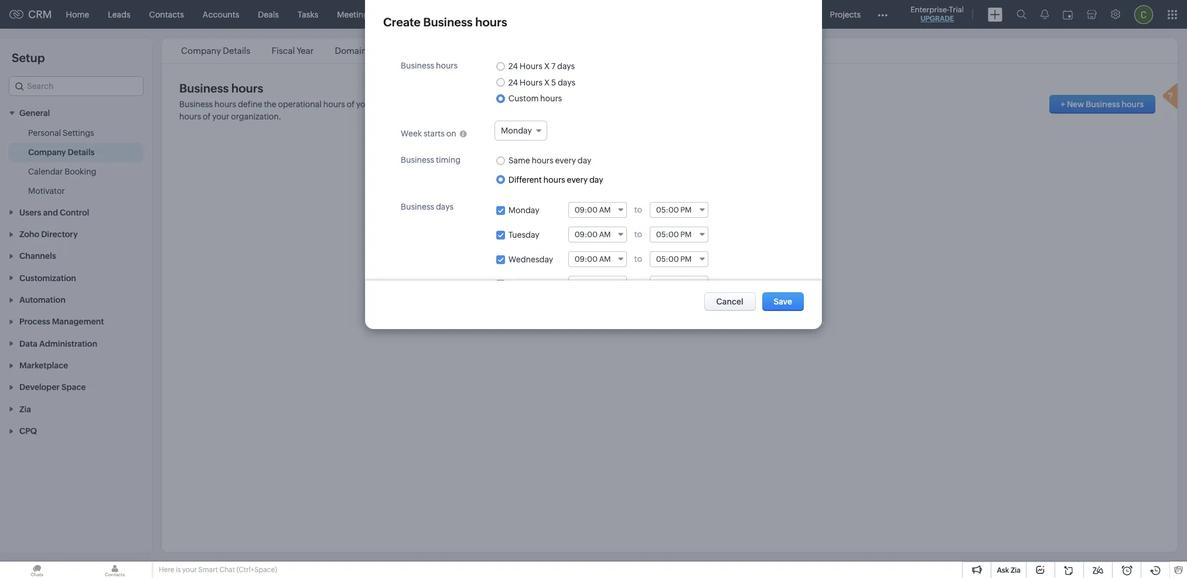 Task type: describe. For each thing, give the bounding box(es) containing it.
crm link
[[9, 8, 52, 21]]

2 vertical spatial business hours
[[179, 81, 263, 95]]

monday inside field
[[501, 126, 532, 135]]

business timing
[[401, 155, 461, 165]]

to for wednesday
[[634, 254, 644, 264]]

define
[[238, 100, 262, 109]]

personal settings link
[[28, 127, 94, 139]]

home
[[66, 10, 89, 19]]

are
[[684, 100, 695, 109]]

wednesday
[[508, 255, 553, 264]]

0 horizontal spatial of
[[203, 112, 211, 121]]

1 vertical spatial monday
[[508, 206, 539, 215]]

analytics
[[477, 10, 512, 19]]

meetings link
[[328, 0, 382, 28]]

different hours every day
[[508, 175, 603, 184]]

save button
[[762, 292, 804, 311]]

at
[[740, 100, 748, 109]]

1 horizontal spatial details
[[223, 46, 250, 56]]

contacts link
[[140, 0, 193, 28]]

business hours inside list
[[426, 46, 487, 56]]

ask zia
[[997, 567, 1021, 575]]

business hours link
[[425, 46, 489, 56]]

year
[[297, 46, 314, 56]]

enterprise-
[[911, 5, 949, 14]]

1 operational from the left
[[278, 100, 322, 109]]

leads
[[108, 10, 130, 19]]

day for same hours every day
[[578, 156, 591, 165]]

24 hours x 7 days
[[508, 62, 575, 71]]

chat
[[219, 566, 235, 574]]

mapping
[[369, 46, 405, 56]]

personal
[[28, 129, 61, 138]]

motivator
[[28, 187, 65, 196]]

crm
[[28, 8, 52, 21]]

help image
[[1160, 81, 1184, 113]]

fiscal
[[272, 46, 295, 56]]

set
[[427, 100, 440, 109]]

custom hours
[[508, 94, 562, 103]]

business days
[[401, 202, 454, 211]]

calls link
[[382, 0, 419, 28]]

on
[[446, 129, 456, 138]]

calendar booking link
[[28, 166, 96, 178]]

accounts link
[[193, 0, 249, 28]]

x for 7
[[544, 62, 550, 71]]

details inside general region
[[68, 148, 95, 157]]

business inside "business hours define the operational hours of your organization. set business hours to help your employees ensure that the activities are carried out at the operational hours of your organization."
[[179, 100, 213, 109]]

fiscal year
[[272, 46, 314, 56]]

24 for 24 hours x 7 days
[[508, 62, 518, 71]]

+
[[1061, 100, 1065, 109]]

that
[[617, 100, 632, 109]]

cancel
[[716, 297, 743, 306]]

ask
[[997, 567, 1009, 575]]

calendar booking
[[28, 167, 96, 177]]

create business hours
[[383, 15, 507, 29]]

same hours every day
[[508, 156, 591, 165]]

different
[[508, 175, 542, 184]]

here is your smart chat (ctrl+space)
[[159, 566, 277, 574]]

home link
[[57, 0, 99, 28]]

activities
[[648, 100, 682, 109]]

personal settings
[[28, 129, 94, 138]]

domain mapping link
[[333, 46, 407, 56]]

1 vertical spatial organization.
[[231, 112, 281, 121]]

24 for 24 hours x 5 days
[[508, 78, 518, 87]]

carried
[[697, 100, 724, 109]]

hours for 7
[[520, 62, 543, 71]]

7
[[551, 62, 556, 71]]

deals link
[[249, 0, 288, 28]]

accounts
[[203, 10, 239, 19]]

zia
[[1011, 567, 1021, 575]]

leads link
[[99, 0, 140, 28]]

domain mapping
[[335, 46, 405, 56]]

create menu element
[[981, 0, 1010, 28]]

company details link inside general region
[[28, 147, 95, 158]]

2 operational from the left
[[763, 100, 807, 109]]

contacts
[[149, 10, 184, 19]]

company details inside general region
[[28, 148, 95, 157]]

Monday field
[[495, 121, 547, 141]]

business inside list
[[426, 46, 462, 56]]

save
[[774, 297, 792, 306]]

settings
[[63, 129, 94, 138]]

hours for 5
[[520, 78, 543, 87]]

meetings
[[337, 10, 372, 19]]

hours inside list
[[464, 46, 487, 56]]

2 the from the left
[[634, 100, 646, 109]]

calls
[[391, 10, 410, 19]]

list containing company details
[[171, 38, 661, 63]]

same
[[508, 156, 530, 165]]

tasks link
[[288, 0, 328, 28]]

24 hours x 5 days
[[508, 78, 575, 87]]



Task type: vqa. For each thing, say whether or not it's contained in the screenshot.
Security Control
no



Task type: locate. For each thing, give the bounding box(es) containing it.
to for tuesday
[[634, 230, 644, 239]]

5
[[551, 78, 556, 87]]

day for different hours every day
[[589, 175, 603, 184]]

1 vertical spatial company
[[28, 148, 66, 157]]

the
[[264, 100, 276, 109], [634, 100, 646, 109], [749, 100, 762, 109]]

1 the from the left
[[264, 100, 276, 109]]

details up booking
[[68, 148, 95, 157]]

trial
[[949, 5, 964, 14]]

create
[[383, 15, 421, 29]]

day down 'same hours every day'
[[589, 175, 603, 184]]

days for 24 hours x 5 days
[[558, 78, 575, 87]]

0 vertical spatial company details
[[181, 46, 250, 56]]

hours up 24 hours x 5 days
[[520, 62, 543, 71]]

projects
[[830, 10, 861, 19]]

24 up 24 hours x 5 days
[[508, 62, 518, 71]]

ensure
[[590, 100, 615, 109]]

business hours up define
[[179, 81, 263, 95]]

custom
[[508, 94, 539, 103]]

every up different hours every day
[[555, 156, 576, 165]]

days down timing
[[436, 202, 454, 211]]

list
[[171, 38, 661, 63]]

3 the from the left
[[749, 100, 762, 109]]

x left "5"
[[544, 78, 550, 87]]

1 hours from the top
[[520, 62, 543, 71]]

here
[[159, 566, 174, 574]]

days for 24 hours x 7 days
[[557, 62, 575, 71]]

create menu image
[[988, 7, 1003, 21]]

2 24 from the top
[[508, 78, 518, 87]]

upgrade
[[920, 15, 954, 23]]

tasks
[[298, 10, 318, 19]]

company inside company details link
[[28, 148, 66, 157]]

out
[[726, 100, 739, 109]]

0 horizontal spatial the
[[264, 100, 276, 109]]

0 vertical spatial 24
[[508, 62, 518, 71]]

organization. down define
[[231, 112, 281, 121]]

company down accounts
[[181, 46, 221, 56]]

company details link down personal settings
[[28, 147, 95, 158]]

1 vertical spatial hours
[[520, 78, 543, 87]]

0 vertical spatial every
[[555, 156, 576, 165]]

employees
[[546, 100, 588, 109]]

None text field
[[569, 203, 626, 217], [650, 203, 708, 217], [650, 252, 708, 266], [569, 203, 626, 217], [650, 203, 708, 217], [650, 252, 708, 266]]

x left 7
[[544, 62, 550, 71]]

the right that
[[634, 100, 646, 109]]

business
[[441, 100, 475, 109]]

general button
[[0, 102, 152, 124]]

hours up custom hours
[[520, 78, 543, 87]]

24
[[508, 62, 518, 71], [508, 78, 518, 87]]

smart
[[198, 566, 218, 574]]

1 vertical spatial business hours
[[401, 61, 458, 70]]

0 vertical spatial company
[[181, 46, 221, 56]]

1 horizontal spatial operational
[[763, 100, 807, 109]]

1 vertical spatial 24
[[508, 78, 518, 87]]

1 vertical spatial day
[[589, 175, 603, 184]]

help
[[509, 100, 526, 109]]

of
[[347, 100, 355, 109], [203, 112, 211, 121]]

to for thursday
[[634, 279, 644, 288]]

new
[[1067, 100, 1084, 109]]

setup
[[12, 51, 45, 64]]

organization.
[[375, 100, 425, 109], [231, 112, 281, 121]]

business hours
[[426, 46, 487, 56], [401, 61, 458, 70], [179, 81, 263, 95]]

1 vertical spatial of
[[203, 112, 211, 121]]

0 vertical spatial hours
[[520, 62, 543, 71]]

company details link down accounts
[[179, 46, 252, 56]]

0 horizontal spatial company details
[[28, 148, 95, 157]]

company details down personal settings
[[28, 148, 95, 157]]

0 vertical spatial of
[[347, 100, 355, 109]]

company up 'calendar'
[[28, 148, 66, 157]]

0 horizontal spatial operational
[[278, 100, 322, 109]]

0 vertical spatial company details link
[[179, 46, 252, 56]]

to for monday
[[634, 205, 644, 214]]

fiscal year link
[[270, 46, 316, 56]]

days right "5"
[[558, 78, 575, 87]]

1 vertical spatial every
[[567, 175, 588, 184]]

0 vertical spatial monday
[[501, 126, 532, 135]]

0 vertical spatial business hours
[[426, 46, 487, 56]]

24 up custom
[[508, 78, 518, 87]]

company details down accounts
[[181, 46, 250, 56]]

(ctrl+space)
[[236, 566, 277, 574]]

company inside list
[[181, 46, 221, 56]]

general region
[[0, 124, 152, 201]]

tuesday
[[508, 230, 539, 240]]

monday up the tuesday
[[508, 206, 539, 215]]

0 vertical spatial day
[[578, 156, 591, 165]]

1 24 from the top
[[508, 62, 518, 71]]

details
[[223, 46, 250, 56], [68, 148, 95, 157]]

every
[[555, 156, 576, 165], [567, 175, 588, 184]]

1 horizontal spatial of
[[347, 100, 355, 109]]

None text field
[[569, 227, 626, 242], [650, 227, 708, 242], [569, 252, 626, 266], [569, 227, 626, 242], [650, 227, 708, 242], [569, 252, 626, 266]]

business hours down create business hours
[[426, 46, 487, 56]]

every for same hours every day
[[555, 156, 576, 165]]

to
[[500, 100, 508, 109], [634, 205, 644, 214], [634, 230, 644, 239], [634, 254, 644, 264], [634, 279, 644, 288]]

1 vertical spatial x
[[544, 78, 550, 87]]

1 horizontal spatial company
[[181, 46, 221, 56]]

organization. up week
[[375, 100, 425, 109]]

business
[[423, 15, 473, 29], [426, 46, 462, 56], [401, 61, 434, 70], [179, 81, 229, 95], [179, 100, 213, 109], [1086, 100, 1120, 109], [401, 155, 434, 165], [401, 202, 434, 211]]

booking
[[65, 167, 96, 177]]

0 horizontal spatial details
[[68, 148, 95, 157]]

1 x from the top
[[544, 62, 550, 71]]

the right at
[[749, 100, 762, 109]]

1 vertical spatial days
[[558, 78, 575, 87]]

starts
[[424, 129, 445, 138]]

days right 7
[[557, 62, 575, 71]]

reports
[[428, 10, 458, 19]]

1 vertical spatial details
[[68, 148, 95, 157]]

0 horizontal spatial company
[[28, 148, 66, 157]]

chats image
[[0, 562, 74, 578]]

the right define
[[264, 100, 276, 109]]

1 horizontal spatial organization.
[[375, 100, 425, 109]]

is
[[176, 566, 181, 574]]

1 vertical spatial company details link
[[28, 147, 95, 158]]

0 vertical spatial days
[[557, 62, 575, 71]]

+ new business hours
[[1061, 100, 1144, 109]]

general
[[19, 109, 50, 118]]

details down accounts
[[223, 46, 250, 56]]

1 horizontal spatial the
[[634, 100, 646, 109]]

2 hours from the top
[[520, 78, 543, 87]]

1 horizontal spatial company details link
[[179, 46, 252, 56]]

company details
[[181, 46, 250, 56], [28, 148, 95, 157]]

your
[[356, 100, 373, 109], [528, 100, 545, 109], [212, 112, 229, 121], [182, 566, 197, 574]]

week
[[401, 129, 422, 138]]

days
[[557, 62, 575, 71], [558, 78, 575, 87], [436, 202, 454, 211]]

every for different hours every day
[[567, 175, 588, 184]]

2 x from the top
[[544, 78, 550, 87]]

1 horizontal spatial company details
[[181, 46, 250, 56]]

business hours define the operational hours of your organization. set business hours to help your employees ensure that the activities are carried out at the operational hours of your organization.
[[179, 100, 807, 121]]

business hours down business hours link
[[401, 61, 458, 70]]

cancel button
[[704, 292, 756, 311]]

hours
[[475, 15, 507, 29], [464, 46, 487, 56], [436, 61, 458, 70], [231, 81, 263, 95], [540, 94, 562, 103], [214, 100, 236, 109], [323, 100, 345, 109], [476, 100, 498, 109], [1122, 100, 1144, 109], [179, 112, 201, 121], [532, 156, 553, 165], [543, 175, 565, 184]]

0 horizontal spatial organization.
[[231, 112, 281, 121]]

domain
[[335, 46, 367, 56]]

0 horizontal spatial company details link
[[28, 147, 95, 158]]

operational right at
[[763, 100, 807, 109]]

enterprise-trial upgrade
[[911, 5, 964, 23]]

2 vertical spatial days
[[436, 202, 454, 211]]

contacts image
[[78, 562, 152, 578]]

0 vertical spatial x
[[544, 62, 550, 71]]

monday down the 'help'
[[501, 126, 532, 135]]

0 vertical spatial details
[[223, 46, 250, 56]]

timing
[[436, 155, 461, 165]]

1 vertical spatial company details
[[28, 148, 95, 157]]

to inside "business hours define the operational hours of your organization. set business hours to help your employees ensure that the activities are carried out at the operational hours of your organization."
[[500, 100, 508, 109]]

calendar
[[28, 167, 63, 177]]

2 horizontal spatial the
[[749, 100, 762, 109]]

deals
[[258, 10, 279, 19]]

0 vertical spatial organization.
[[375, 100, 425, 109]]

monday
[[501, 126, 532, 135], [508, 206, 539, 215]]

week starts on
[[401, 129, 456, 138]]

analytics link
[[468, 0, 521, 28]]

operational right define
[[278, 100, 322, 109]]

reports link
[[419, 0, 468, 28]]

motivator link
[[28, 185, 65, 197]]

thursday
[[508, 280, 544, 289]]

projects link
[[821, 0, 870, 28]]

x for 5
[[544, 78, 550, 87]]

day up different hours every day
[[578, 156, 591, 165]]

company details link
[[179, 46, 252, 56], [28, 147, 95, 158]]

every down 'same hours every day'
[[567, 175, 588, 184]]



